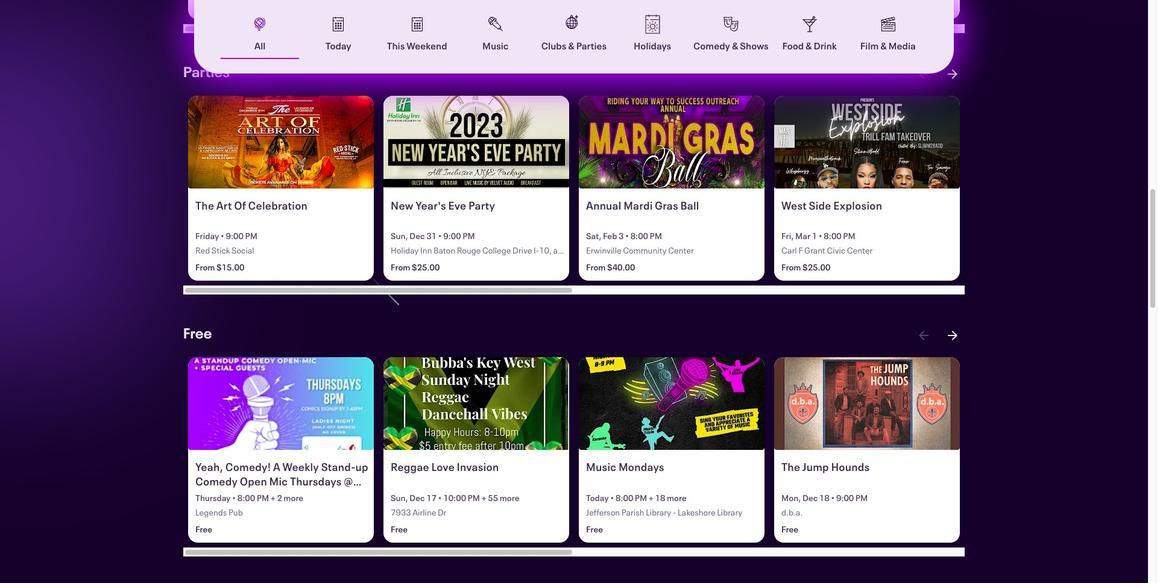 Task type: describe. For each thing, give the bounding box(es) containing it.
carl
[[782, 245, 797, 257]]

weekly
[[283, 460, 319, 475]]

+ inside sun, dec 17 •  10:00 pm  + 55 more 7933 airline dr free
[[482, 493, 487, 504]]

the jump hounds link
[[782, 460, 956, 490]]

• inside sun, dec 17 •  10:00 pm  + 55 more 7933 airline dr free
[[438, 493, 442, 504]]

today • 8:00 pm + 18 more jefferson parish library - lakeshore library free
[[586, 493, 743, 535]]

f
[[799, 245, 803, 257]]

2 arrow right chunky_svg image from the top
[[946, 329, 960, 343]]

center inside fri, mar 1 •  8:00 pm carl f grant civic center from $25.00
[[847, 245, 873, 257]]

center inside "sat, feb 3 •  8:00 pm erwinville community center from $40.00"
[[669, 245, 694, 257]]

• inside friday • 9:00 pm red stick social from $15.00
[[221, 231, 224, 242]]

reggae love invasion
[[391, 460, 499, 475]]

0 vertical spatial parties
[[577, 39, 607, 52]]

comedy!
[[225, 460, 271, 475]]

d.b.a.
[[782, 507, 803, 519]]

year's
[[416, 198, 446, 213]]

pm inside sun, dec 17 •  10:00 pm  + 55 more 7933 airline dr free
[[468, 493, 480, 504]]

• inside today • 8:00 pm + 18 more jefferson parish library - lakeshore library free
[[611, 493, 614, 504]]

new year's eve party
[[391, 198, 495, 213]]

yeah, comedy! a weekly stand-up comedy open mic thursdays @ legend's pub
[[196, 460, 369, 504]]

gras
[[655, 198, 679, 213]]

the for the jump hounds
[[782, 460, 801, 475]]

drink
[[814, 39, 837, 52]]

love
[[432, 460, 455, 475]]

& for film
[[881, 39, 887, 52]]

stand-
[[321, 460, 356, 475]]

sat,
[[586, 231, 602, 242]]

an
[[553, 245, 563, 257]]

yeah, comedy! a weekly stand-up comedy open mic thursdays @ legend's pub link
[[196, 460, 369, 504]]

inn
[[421, 245, 432, 257]]

2 library from the left
[[717, 507, 743, 519]]

free link
[[183, 324, 212, 343]]

legends
[[196, 507, 227, 519]]

rouge
[[457, 245, 481, 257]]

annual
[[586, 198, 622, 213]]

new year's eve party primary image image
[[384, 96, 569, 189]]

from inside "sat, feb 3 •  8:00 pm erwinville community center from $40.00"
[[586, 262, 606, 273]]

& for clubs
[[568, 39, 575, 52]]

1
[[812, 231, 818, 242]]

& for comedy
[[732, 39, 739, 52]]

explosion
[[834, 198, 883, 213]]

2 from from the left
[[391, 262, 411, 273]]

1 $25.00 from the left
[[412, 262, 440, 273]]

from inside friday • 9:00 pm red stick social from $15.00
[[196, 262, 215, 273]]

mar
[[796, 231, 811, 242]]

stick
[[212, 245, 230, 257]]

pub inside thursday • 8:00 pm + 2 more legends pub free
[[229, 507, 243, 519]]

pm inside thursday • 8:00 pm + 2 more legends pub free
[[257, 493, 269, 504]]

8:00 inside today • 8:00 pm + 18 more jefferson parish library - lakeshore library free
[[616, 493, 634, 504]]

food & drink
[[783, 39, 837, 52]]

mic
[[269, 475, 288, 489]]

west side explosion primary image image
[[775, 96, 960, 189]]

9:00 for the
[[837, 493, 854, 504]]

music mondays link
[[586, 460, 760, 490]]

all
[[254, 39, 266, 52]]

comedy inside yeah, comedy! a weekly stand-up comedy open mic thursdays @ legend's pub
[[196, 475, 238, 489]]

• inside thursday • 8:00 pm + 2 more legends pub free
[[232, 493, 236, 504]]

hotel
[[407, 257, 427, 269]]

today for today • 8:00 pm + 18 more jefferson parish library - lakeshore library free
[[586, 493, 609, 504]]

mon, dec 18 •  9:00 pm d.b.a. free
[[782, 493, 868, 535]]

jefferson
[[586, 507, 620, 519]]

-
[[673, 507, 677, 519]]

8:00 inside thursday • 8:00 pm + 2 more legends pub free
[[238, 493, 255, 504]]

west side explosion link
[[782, 198, 956, 228]]

music for music
[[483, 39, 509, 52]]

mon,
[[782, 493, 801, 504]]

invasion
[[457, 460, 499, 475]]

baton
[[434, 245, 456, 257]]

annual mardi gras ball primary image image
[[579, 96, 765, 189]]

reggae love invasion link
[[391, 460, 565, 490]]

media
[[889, 39, 916, 52]]

weekend
[[407, 39, 447, 52]]

fri, mar 1 •  8:00 pm carl f grant civic center from $25.00
[[782, 231, 873, 273]]

more for music
[[667, 493, 687, 504]]

sat, feb 3 •  8:00 pm erwinville community center from $40.00
[[586, 231, 694, 273]]

social
[[232, 245, 254, 257]]

• inside sun, dec 31 •  9:00 pm holiday inn baton rouge college drive i-10, an ihg hotel
[[438, 231, 442, 242]]

jump
[[803, 460, 829, 475]]

@
[[344, 475, 353, 489]]

pm inside friday • 9:00 pm red stick social from $15.00
[[245, 231, 258, 242]]

pub inside yeah, comedy! a weekly stand-up comedy open mic thursdays @ legend's pub
[[243, 489, 263, 504]]

$40.00
[[608, 262, 636, 273]]

18 inside mon, dec 18 •  9:00 pm d.b.a. free
[[820, 493, 830, 504]]

the art of celebration
[[196, 198, 308, 213]]

today for today
[[326, 39, 352, 52]]

reggae love invasion primary image image
[[384, 358, 569, 451]]

west
[[782, 198, 807, 213]]

clubs & parties
[[542, 39, 607, 52]]

drive
[[513, 245, 532, 257]]

music mondays primary image image
[[579, 358, 765, 451]]

ihg
[[391, 257, 405, 269]]

9:00 for new
[[444, 231, 461, 242]]

music for music mondays
[[586, 460, 617, 475]]

feb
[[603, 231, 617, 242]]

free inside thursday • 8:00 pm + 2 more legends pub free
[[196, 524, 212, 535]]

shows
[[740, 39, 769, 52]]

hounds
[[832, 460, 870, 475]]

of
[[234, 198, 246, 213]]

fri,
[[782, 231, 794, 242]]

mardi
[[624, 198, 653, 213]]

more inside sun, dec 17 •  10:00 pm  + 55 more 7933 airline dr free
[[500, 493, 520, 504]]

this weekend
[[387, 39, 447, 52]]

dr
[[438, 507, 447, 519]]

parish
[[622, 507, 645, 519]]

the jump hounds primary image image
[[775, 358, 960, 451]]

new
[[391, 198, 414, 213]]

annual mardi gras ball link
[[586, 198, 760, 228]]

3
[[619, 231, 624, 242]]

pm inside mon, dec 18 •  9:00 pm d.b.a. free
[[856, 493, 868, 504]]

18 inside today • 8:00 pm + 18 more jefferson parish library - lakeshore library free
[[656, 493, 666, 504]]

food
[[783, 39, 804, 52]]

arrow left chunky_svg image for free
[[917, 329, 931, 343]]

friday • 9:00 pm red stick social from $15.00
[[196, 231, 258, 273]]



Task type: locate. For each thing, give the bounding box(es) containing it.
1 horizontal spatial +
[[482, 493, 487, 504]]

the left jump
[[782, 460, 801, 475]]

•
[[221, 231, 224, 242], [438, 231, 442, 242], [626, 231, 629, 242], [819, 231, 823, 242], [232, 493, 236, 504], [438, 493, 442, 504], [611, 493, 614, 504], [831, 493, 835, 504]]

2 center from the left
[[847, 245, 873, 257]]

1 18 from the left
[[656, 493, 666, 504]]

1 horizontal spatial pub
[[243, 489, 263, 504]]

library
[[646, 507, 672, 519], [717, 507, 743, 519]]

1 horizontal spatial center
[[847, 245, 873, 257]]

pm inside "sat, feb 3 •  8:00 pm erwinville community center from $40.00"
[[650, 231, 662, 242]]

55
[[488, 493, 498, 504]]

+ for music
[[649, 493, 654, 504]]

shadow image 4 image
[[680, 553, 1158, 584]]

• inside fri, mar 1 •  8:00 pm carl f grant civic center from $25.00
[[819, 231, 823, 242]]

1 library from the left
[[646, 507, 672, 519]]

mondays
[[619, 460, 665, 475]]

thursday • 8:00 pm + 2 more legends pub free
[[196, 493, 304, 535]]

9:00 down "hounds"
[[837, 493, 854, 504]]

0 horizontal spatial more
[[284, 493, 304, 504]]

the art of celebration primary image image
[[188, 96, 374, 189]]

from down erwinville
[[586, 262, 606, 273]]

celebration
[[248, 198, 308, 213]]

1 horizontal spatial library
[[717, 507, 743, 519]]

sun, up holiday
[[391, 231, 408, 242]]

dec left "17"
[[410, 493, 425, 504]]

0 vertical spatial arrow right chunky_svg image
[[946, 67, 960, 81]]

the for the art of celebration
[[196, 198, 214, 213]]

8:00 up "parish"
[[616, 493, 634, 504]]

+ down music mondays link in the bottom of the page
[[649, 493, 654, 504]]

• inside "sat, feb 3 •  8:00 pm erwinville community center from $40.00"
[[626, 231, 629, 242]]

$25.00 down inn
[[412, 262, 440, 273]]

2 more from the left
[[500, 493, 520, 504]]

0 horizontal spatial parties
[[183, 62, 230, 81]]

arrow left chunky_svg image for parties
[[917, 67, 931, 81]]

1 horizontal spatial $25.00
[[803, 262, 831, 273]]

$25.00 down grant
[[803, 262, 831, 273]]

& right food
[[806, 39, 812, 52]]

pm down the jump hounds link
[[856, 493, 868, 504]]

0 vertical spatial sun,
[[391, 231, 408, 242]]

pub down legend's
[[229, 507, 243, 519]]

the
[[196, 198, 214, 213], [782, 460, 801, 475]]

pm up "parish"
[[635, 493, 648, 504]]

today inside today • 8:00 pm + 18 more jefferson parish library - lakeshore library free
[[586, 493, 609, 504]]

• up stick
[[221, 231, 224, 242]]

& right film
[[881, 39, 887, 52]]

more inside today • 8:00 pm + 18 more jefferson parish library - lakeshore library free
[[667, 493, 687, 504]]

thursday
[[196, 493, 231, 504]]

• right the 31
[[438, 231, 442, 242]]

& right clubs
[[568, 39, 575, 52]]

+ inside thursday • 8:00 pm + 2 more legends pub free
[[271, 493, 276, 504]]

0 horizontal spatial the
[[196, 198, 214, 213]]

1 vertical spatial pub
[[229, 507, 243, 519]]

& left the shows
[[732, 39, 739, 52]]

1 vertical spatial parties
[[183, 62, 230, 81]]

free
[[183, 324, 212, 343], [196, 524, 212, 535], [391, 524, 408, 535], [586, 524, 603, 535], [782, 524, 799, 535]]

pm up 'community'
[[650, 231, 662, 242]]

1 horizontal spatial parties
[[577, 39, 607, 52]]

8:00 up 'community'
[[631, 231, 649, 242]]

pm inside sun, dec 31 •  9:00 pm holiday inn baton rouge college drive i-10, an ihg hotel
[[463, 231, 475, 242]]

comedy left the shows
[[694, 39, 731, 52]]

1 sun, from the top
[[391, 231, 408, 242]]

1 horizontal spatial the
[[782, 460, 801, 475]]

sun, for free
[[391, 493, 408, 504]]

film
[[861, 39, 879, 52]]

1 more from the left
[[284, 493, 304, 504]]

0 horizontal spatial pub
[[229, 507, 243, 519]]

more up -
[[667, 493, 687, 504]]

8:00 inside "sat, feb 3 •  8:00 pm erwinville community center from $40.00"
[[631, 231, 649, 242]]

1 arrow left chunky_svg image from the top
[[917, 67, 931, 81]]

airline
[[413, 507, 436, 519]]

+ left 55
[[482, 493, 487, 504]]

18 down music mondays link in the bottom of the page
[[656, 493, 666, 504]]

0 vertical spatial pub
[[243, 489, 263, 504]]

2 & from the left
[[732, 39, 739, 52]]

4 from from the left
[[782, 262, 801, 273]]

grant
[[805, 245, 826, 257]]

eve
[[449, 198, 467, 213]]

9:00 inside friday • 9:00 pm red stick social from $15.00
[[226, 231, 244, 242]]

$25.00
[[412, 262, 440, 273], [803, 262, 831, 273]]

pm right 10:00
[[468, 493, 480, 504]]

• up 'jefferson'
[[611, 493, 614, 504]]

+ left 2
[[271, 493, 276, 504]]

1 horizontal spatial music
[[586, 460, 617, 475]]

2 + from the left
[[482, 493, 487, 504]]

31
[[427, 231, 437, 242]]

3 + from the left
[[649, 493, 654, 504]]

sun,
[[391, 231, 408, 242], [391, 493, 408, 504]]

1 vertical spatial arrow right chunky_svg image
[[946, 329, 960, 343]]

open
[[240, 475, 267, 489]]

4 & from the left
[[881, 39, 887, 52]]

0 vertical spatial the
[[196, 198, 214, 213]]

0 horizontal spatial 9:00
[[226, 231, 244, 242]]

today
[[326, 39, 352, 52], [586, 493, 609, 504]]

today left this
[[326, 39, 352, 52]]

1 center from the left
[[669, 245, 694, 257]]

dec inside sun, dec 31 •  9:00 pm holiday inn baton rouge college drive i-10, an ihg hotel
[[410, 231, 425, 242]]

1 from from the left
[[196, 262, 215, 273]]

7933
[[391, 507, 411, 519]]

2
[[277, 493, 282, 504]]

1 horizontal spatial 9:00
[[444, 231, 461, 242]]

1 horizontal spatial comedy
[[694, 39, 731, 52]]

dec inside mon, dec 18 •  9:00 pm d.b.a. free
[[803, 493, 818, 504]]

+ for yeah,
[[271, 493, 276, 504]]

library left -
[[646, 507, 672, 519]]

yeah, comedy! a weekly stand-up comedy open mic thursdays @ legend's pub primary image image
[[188, 358, 374, 451]]

8:00 down the open at the left bottom of page
[[238, 493, 255, 504]]

2 arrow left chunky_svg image from the top
[[917, 329, 931, 343]]

up
[[356, 460, 369, 475]]

free inside sun, dec 17 •  10:00 pm  + 55 more 7933 airline dr free
[[391, 524, 408, 535]]

• right 3 on the right of the page
[[626, 231, 629, 242]]

10:00
[[444, 493, 466, 504]]

sun, inside sun, dec 31 •  9:00 pm holiday inn baton rouge college drive i-10, an ihg hotel
[[391, 231, 408, 242]]

1 vertical spatial today
[[586, 493, 609, 504]]

center right 'community'
[[669, 245, 694, 257]]

holidays
[[634, 39, 672, 52]]

sun, inside sun, dec 17 •  10:00 pm  + 55 more 7933 airline dr free
[[391, 493, 408, 504]]

10,
[[539, 245, 552, 257]]

3 from from the left
[[586, 262, 606, 273]]

3 more from the left
[[667, 493, 687, 504]]

from down holiday
[[391, 262, 411, 273]]

erwinville
[[586, 245, 622, 257]]

0 horizontal spatial today
[[326, 39, 352, 52]]

holiday
[[391, 245, 419, 257]]

more right 2
[[284, 493, 304, 504]]

• down the jump hounds
[[831, 493, 835, 504]]

+ inside today • 8:00 pm + 18 more jefferson parish library - lakeshore library free
[[649, 493, 654, 504]]

9:00 up baton
[[444, 231, 461, 242]]

parties link
[[183, 62, 230, 81]]

0 horizontal spatial comedy
[[196, 475, 238, 489]]

0 vertical spatial music
[[483, 39, 509, 52]]

this
[[387, 39, 405, 52]]

pm up civic
[[844, 231, 856, 242]]

center
[[669, 245, 694, 257], [847, 245, 873, 257]]

pm
[[245, 231, 258, 242], [463, 231, 475, 242], [650, 231, 662, 242], [844, 231, 856, 242], [257, 493, 269, 504], [468, 493, 480, 504], [635, 493, 648, 504], [856, 493, 868, 504]]

dec for parties
[[410, 231, 425, 242]]

• right thursday
[[232, 493, 236, 504]]

clubs
[[542, 39, 567, 52]]

9:00 inside mon, dec 18 •  9:00 pm d.b.a. free
[[837, 493, 854, 504]]

& for food
[[806, 39, 812, 52]]

community
[[623, 245, 667, 257]]

1 horizontal spatial more
[[500, 493, 520, 504]]

party
[[469, 198, 495, 213]]

ball
[[681, 198, 700, 213]]

dec for free
[[410, 493, 425, 504]]

1 + from the left
[[271, 493, 276, 504]]

0 vertical spatial comedy
[[694, 39, 731, 52]]

from down 'carl' on the right top of page
[[782, 262, 801, 273]]

0 horizontal spatial center
[[669, 245, 694, 257]]

pub
[[243, 489, 263, 504], [229, 507, 243, 519]]

dec inside sun, dec 17 •  10:00 pm  + 55 more 7933 airline dr free
[[410, 493, 425, 504]]

1 vertical spatial comedy
[[196, 475, 238, 489]]

sun, up 7933
[[391, 493, 408, 504]]

art
[[216, 198, 232, 213]]

sun, dec 31 •  9:00 pm holiday inn baton rouge college drive i-10, an ihg hotel
[[391, 231, 563, 269]]

0 horizontal spatial 18
[[656, 493, 666, 504]]

$15.00
[[217, 262, 245, 273]]

pm inside fri, mar 1 •  8:00 pm carl f grant civic center from $25.00
[[844, 231, 856, 242]]

from down red at the top of page
[[196, 262, 215, 273]]

• right "17"
[[438, 493, 442, 504]]

0 vertical spatial arrow left chunky_svg image
[[917, 67, 931, 81]]

pm left 2
[[257, 493, 269, 504]]

west side explosion
[[782, 198, 883, 213]]

library right lakeshore
[[717, 507, 743, 519]]

2 horizontal spatial 9:00
[[837, 493, 854, 504]]

pm up rouge at the left
[[463, 231, 475, 242]]

3 & from the left
[[806, 39, 812, 52]]

9:00 up social
[[226, 231, 244, 242]]

red
[[196, 245, 210, 257]]

1 horizontal spatial today
[[586, 493, 609, 504]]

2 horizontal spatial more
[[667, 493, 687, 504]]

1 & from the left
[[568, 39, 575, 52]]

$25.00 inside fri, mar 1 •  8:00 pm carl f grant civic center from $25.00
[[803, 262, 831, 273]]

&
[[568, 39, 575, 52], [732, 39, 739, 52], [806, 39, 812, 52], [881, 39, 887, 52]]

8:00 inside fri, mar 1 •  8:00 pm carl f grant civic center from $25.00
[[824, 231, 842, 242]]

music left clubs
[[483, 39, 509, 52]]

annual mardi gras ball
[[586, 198, 700, 213]]

music mondays
[[586, 460, 665, 475]]

friday
[[196, 231, 219, 242]]

more inside thursday • 8:00 pm + 2 more legends pub free
[[284, 493, 304, 504]]

17
[[427, 493, 437, 504]]

more for yeah,
[[284, 493, 304, 504]]

pub left 2
[[243, 489, 263, 504]]

sun, dec 17 •  10:00 pm  + 55 more 7933 airline dr free
[[391, 493, 520, 535]]

film & media
[[861, 39, 916, 52]]

thursdays
[[290, 475, 342, 489]]

2 sun, from the top
[[391, 493, 408, 504]]

1 vertical spatial the
[[782, 460, 801, 475]]

lakeshore
[[678, 507, 716, 519]]

legend's
[[196, 489, 241, 504]]

from inside fri, mar 1 •  8:00 pm carl f grant civic center from $25.00
[[782, 262, 801, 273]]

1 vertical spatial sun,
[[391, 493, 408, 504]]

comedy & shows
[[694, 39, 769, 52]]

9:00
[[226, 231, 244, 242], [444, 231, 461, 242], [837, 493, 854, 504]]

8:00
[[631, 231, 649, 242], [824, 231, 842, 242], [238, 493, 255, 504], [616, 493, 634, 504]]

pm up social
[[245, 231, 258, 242]]

1 arrow right chunky_svg image from the top
[[946, 67, 960, 81]]

9:00 inside sun, dec 31 •  9:00 pm holiday inn baton rouge college drive i-10, an ihg hotel
[[444, 231, 461, 242]]

from
[[196, 262, 215, 273], [391, 262, 411, 273], [586, 262, 606, 273], [782, 262, 801, 273]]

more right 55
[[500, 493, 520, 504]]

sun, for parties
[[391, 231, 408, 242]]

1 horizontal spatial 18
[[820, 493, 830, 504]]

comedy up thursday
[[196, 475, 238, 489]]

comedy
[[694, 39, 731, 52], [196, 475, 238, 489]]

free inside today • 8:00 pm + 18 more jefferson parish library - lakeshore library free
[[586, 524, 603, 535]]

from $25.00
[[391, 262, 440, 273]]

reggae
[[391, 460, 430, 475]]

arrow right chunky_svg image
[[946, 67, 960, 81], [946, 329, 960, 343]]

2 $25.00 from the left
[[803, 262, 831, 273]]

side
[[809, 198, 832, 213]]

2 18 from the left
[[820, 493, 830, 504]]

college
[[483, 245, 511, 257]]

civic
[[827, 245, 846, 257]]

0 horizontal spatial $25.00
[[412, 262, 440, 273]]

a
[[273, 460, 281, 475]]

dec right mon,
[[803, 493, 818, 504]]

2 horizontal spatial +
[[649, 493, 654, 504]]

yeah,
[[196, 460, 223, 475]]

8:00 up civic
[[824, 231, 842, 242]]

music
[[483, 39, 509, 52], [586, 460, 617, 475]]

more
[[284, 493, 304, 504], [500, 493, 520, 504], [667, 493, 687, 504]]

1 vertical spatial music
[[586, 460, 617, 475]]

0 horizontal spatial library
[[646, 507, 672, 519]]

free inside mon, dec 18 •  9:00 pm d.b.a. free
[[782, 524, 799, 535]]

• inside mon, dec 18 •  9:00 pm d.b.a. free
[[831, 493, 835, 504]]

1 vertical spatial arrow left chunky_svg image
[[917, 329, 931, 343]]

18 down the jump hounds
[[820, 493, 830, 504]]

the jump hounds
[[782, 460, 870, 475]]

center right civic
[[847, 245, 873, 257]]

the left art
[[196, 198, 214, 213]]

• right 1
[[819, 231, 823, 242]]

arrow left chunky_svg image
[[917, 67, 931, 81], [917, 329, 931, 343]]

music left "mondays"
[[586, 460, 617, 475]]

pm inside today • 8:00 pm + 18 more jefferson parish library - lakeshore library free
[[635, 493, 648, 504]]

0 horizontal spatial music
[[483, 39, 509, 52]]

0 vertical spatial today
[[326, 39, 352, 52]]

0 horizontal spatial +
[[271, 493, 276, 504]]

dec left the 31
[[410, 231, 425, 242]]

new year's eve party link
[[391, 198, 565, 228]]

today up 'jefferson'
[[586, 493, 609, 504]]



Task type: vqa. For each thing, say whether or not it's contained in the screenshot.
the "8pm"
no



